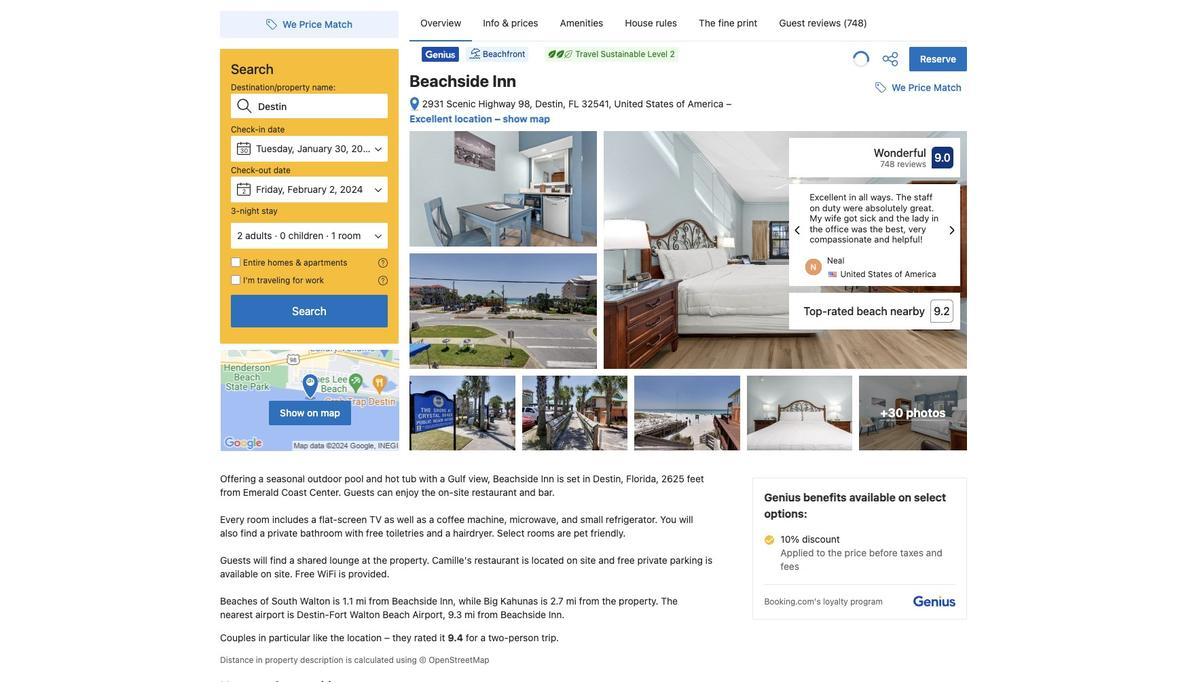 Task type: vqa. For each thing, say whether or not it's contained in the screenshot.
'type'
no



Task type: locate. For each thing, give the bounding box(es) containing it.
free down tv
[[366, 527, 384, 539]]

1 horizontal spatial match
[[934, 82, 962, 93]]

2 check- from the top
[[231, 165, 259, 175]]

reviews left the (748)
[[808, 17, 841, 29]]

as
[[385, 514, 395, 525], [417, 514, 427, 525]]

location up calculated
[[347, 632, 382, 643]]

0 horizontal spatial property.
[[390, 554, 430, 566]]

we up 'destination/property name:'
[[283, 18, 297, 30]]

and down the friendly.
[[599, 554, 615, 566]]

in down airport
[[259, 632, 266, 643]]

rooms
[[527, 527, 555, 539]]

9.2 element
[[931, 300, 954, 323]]

for right 9.4
[[466, 632, 478, 643]]

also
[[220, 527, 238, 539]]

private left "parking"
[[638, 554, 668, 566]]

united right 32541,
[[614, 98, 643, 109]]

0 horizontal spatial –
[[385, 632, 390, 643]]

available right benefits
[[850, 491, 896, 503]]

pool
[[345, 473, 364, 484]]

1 horizontal spatial search
[[292, 305, 327, 317]]

top-rated beach nearby element
[[796, 303, 925, 319]]

1 vertical spatial private
[[638, 554, 668, 566]]

0 horizontal spatial map
[[321, 407, 340, 418]]

0 vertical spatial with
[[419, 473, 438, 484]]

0 vertical spatial walton
[[300, 595, 330, 607]]

if you select this option, we'll show you popular business travel features like breakfast, wifi and free parking. image
[[378, 276, 388, 285], [378, 276, 388, 285]]

beachside inn
[[410, 71, 516, 90]]

united down neal
[[841, 269, 866, 279]]

nearest
[[220, 609, 253, 620]]

inn up highway
[[493, 71, 516, 90]]

machine,
[[467, 514, 507, 525]]

0 horizontal spatial private
[[268, 527, 298, 539]]

lounge
[[330, 554, 360, 566]]

united inside the 2931 scenic highway 98, destin, fl 32541, united states of america – excellent location – show map
[[614, 98, 643, 109]]

0 vertical spatial rated
[[828, 305, 854, 317]]

map
[[530, 113, 550, 124], [321, 407, 340, 418]]

2 left 'adults'
[[237, 230, 243, 241]]

2 for 2 adults · 0 children · 1 room
[[237, 230, 243, 241]]

beaches
[[220, 595, 258, 607]]

1 vertical spatial restaurant
[[475, 554, 520, 566]]

in for excellent in all ways.   the staff on duty were absolutely great. my wife got sick and the lady in the office was the best, very compassionate and helpful!
[[850, 192, 857, 202]]

staff
[[914, 192, 933, 202]]

of inside the 2931 scenic highway 98, destin, fl 32541, united states of america – excellent location – show map
[[677, 98, 685, 109]]

search down work
[[292, 305, 327, 317]]

we price match button up name:
[[261, 12, 358, 37]]

with down screen
[[345, 527, 364, 539]]

in left the "property"
[[256, 655, 263, 665]]

on inside genius benefits available on select options:
[[899, 491, 912, 503]]

very
[[909, 223, 927, 234]]

2024 right 2,
[[340, 183, 363, 195]]

is left 1.1
[[333, 595, 340, 607]]

1 vertical spatial excellent
[[810, 192, 847, 202]]

·
[[275, 230, 277, 241], [326, 230, 329, 241]]

wifi
[[317, 568, 336, 580]]

info & prices link
[[472, 5, 549, 41]]

free down the friendly.
[[618, 554, 635, 566]]

it
[[440, 632, 445, 643]]

helpful!
[[892, 234, 923, 245]]

friday,
[[256, 183, 285, 195]]

fort
[[329, 609, 347, 620]]

tub
[[402, 473, 417, 484]]

airport,
[[413, 609, 446, 620]]

on left 'site.'
[[261, 568, 272, 580]]

will right the you
[[679, 514, 694, 525]]

for
[[293, 275, 303, 285], [466, 632, 478, 643]]

rated left 'it'
[[414, 632, 437, 643]]

states down the level
[[646, 98, 674, 109]]

check- for in
[[231, 124, 259, 135]]

check- down 30
[[231, 165, 259, 175]]

1 horizontal spatial price
[[909, 82, 932, 93]]

1 vertical spatial 2024
[[340, 183, 363, 195]]

1 horizontal spatial reviews
[[898, 159, 927, 169]]

beachside
[[410, 71, 489, 90], [493, 473, 539, 484], [392, 595, 438, 607], [501, 609, 546, 620]]

click to open map view image
[[410, 96, 420, 112]]

0 horizontal spatial for
[[293, 275, 303, 285]]

1 horizontal spatial ·
[[326, 230, 329, 241]]

beachside up airport,
[[392, 595, 438, 607]]

0 vertical spatial we
[[283, 18, 297, 30]]

0 horizontal spatial with
[[345, 527, 364, 539]]

we'll show you stays where you can have the entire place to yourself image
[[378, 258, 388, 268], [378, 258, 388, 268]]

on left select
[[899, 491, 912, 503]]

the inside offering a seasonal outdoor pool and hot tub with a gulf view, beachside inn is set in destin, florida, 2625 feet from emerald coast center. guests can enjoy the on-site restaurant and bar. every room includes a flat-screen tv as well as a coffee machine, microwave, and small refrigerator. you will also find a private bathroom with free toiletries and a hairdryer. select rooms are pet friendly. guests will find a shared lounge at the property. camille's restaurant is located on site and free private parking is available on site. free wifi is provided. beaches of south walton is 1.1 mi from beachside inn, while big kahunas is 2.7 mi from the property. the nearest airport is destin-fort walton beach airport, 9.3 mi from beachside inn.
[[661, 595, 678, 607]]

center.
[[310, 487, 341, 498]]

1 vertical spatial reviews
[[898, 159, 927, 169]]

0 vertical spatial site
[[454, 487, 469, 498]]

and down 'coffee'
[[427, 527, 443, 539]]

0 horizontal spatial price
[[299, 18, 322, 30]]

in left the all
[[850, 192, 857, 202]]

2931 scenic highway 98, destin, fl 32541, united states of america – excellent location – show map
[[410, 98, 732, 124]]

tv
[[370, 514, 382, 525]]

0 horizontal spatial mi
[[356, 595, 366, 607]]

beach
[[857, 305, 888, 317]]

2 adults · 0 children · 1 room
[[237, 230, 361, 241]]

0 horizontal spatial we price match
[[283, 18, 353, 30]]

top-rated beach nearby
[[804, 305, 925, 317]]

0 horizontal spatial united
[[614, 98, 643, 109]]

private down includes
[[268, 527, 298, 539]]

out
[[259, 165, 271, 175]]

info & prices
[[483, 17, 538, 29]]

1 horizontal spatial map
[[530, 113, 550, 124]]

0 vertical spatial united
[[614, 98, 643, 109]]

0 horizontal spatial free
[[366, 527, 384, 539]]

view,
[[469, 473, 491, 484]]

1 vertical spatial america
[[905, 269, 937, 279]]

and up can
[[366, 473, 383, 484]]

+30 photos
[[881, 406, 946, 420]]

0 horizontal spatial walton
[[300, 595, 330, 607]]

map right show
[[321, 407, 340, 418]]

reviews right 748
[[898, 159, 927, 169]]

date
[[268, 124, 285, 135], [274, 165, 291, 175]]

show
[[503, 113, 528, 124]]

the down "parking"
[[661, 595, 678, 607]]

1 horizontal spatial for
[[466, 632, 478, 643]]

0 horizontal spatial destin,
[[535, 98, 566, 109]]

fine
[[719, 17, 735, 29]]

1 vertical spatial rated
[[414, 632, 437, 643]]

the right to
[[828, 547, 842, 559]]

1 horizontal spatial room
[[338, 230, 361, 241]]

1 vertical spatial room
[[247, 514, 270, 525]]

check- for out
[[231, 165, 259, 175]]

1 vertical spatial guests
[[220, 554, 251, 566]]

date up "tuesday,"
[[268, 124, 285, 135]]

0 vertical spatial we price match button
[[261, 12, 358, 37]]

match up name:
[[325, 18, 353, 30]]

1 horizontal spatial with
[[419, 473, 438, 484]]

3-night stay
[[231, 206, 278, 216]]

next image
[[944, 222, 961, 239]]

1 horizontal spatial united
[[841, 269, 866, 279]]

destin, inside the 2931 scenic highway 98, destin, fl 32541, united states of america – excellent location – show map
[[535, 98, 566, 109]]

0 horizontal spatial america
[[688, 98, 724, 109]]

1 check- from the top
[[231, 124, 259, 135]]

1 vertical spatial search
[[292, 305, 327, 317]]

guests down "also"
[[220, 554, 251, 566]]

1 vertical spatial of
[[895, 269, 903, 279]]

1 vertical spatial we price match button
[[870, 76, 968, 100]]

1 vertical spatial &
[[296, 258, 302, 268]]

2 right the level
[[670, 49, 675, 59]]

room inside offering a seasonal outdoor pool and hot tub with a gulf view, beachside inn is set in destin, florida, 2625 feet from emerald coast center. guests can enjoy the on-site restaurant and bar. every room includes a flat-screen tv as well as a coffee machine, microwave, and small refrigerator. you will also find a private bathroom with free toiletries and a hairdryer. select rooms are pet friendly. guests will find a shared lounge at the property. camille's restaurant is located on site and free private parking is available on site. free wifi is provided. beaches of south walton is 1.1 mi from beachside inn, while big kahunas is 2.7 mi from the property. the nearest airport is destin-fort walton beach airport, 9.3 mi from beachside inn.
[[247, 514, 270, 525]]

2024 right 30,
[[351, 143, 375, 154]]

destin, left florida,
[[593, 473, 624, 484]]

and right taxes
[[927, 547, 943, 559]]

room inside 2 adults · 0 children · 1 room dropdown button
[[338, 230, 361, 241]]

couples
[[220, 632, 256, 643]]

to
[[817, 547, 826, 559]]

1 vertical spatial 2
[[242, 188, 246, 195]]

1 vertical spatial match
[[934, 82, 962, 93]]

seasonal
[[266, 473, 305, 484]]

match for right we price match dropdown button
[[934, 82, 962, 93]]

were
[[844, 202, 863, 213]]

wife
[[825, 213, 842, 224]]

is left located
[[522, 554, 529, 566]]

30,
[[335, 143, 349, 154]]

will up "beaches"
[[253, 554, 268, 566]]

1 horizontal spatial we
[[892, 82, 906, 93]]

1 vertical spatial date
[[274, 165, 291, 175]]

0 vertical spatial find
[[241, 527, 257, 539]]

house
[[625, 17, 653, 29]]

0 horizontal spatial inn
[[493, 71, 516, 90]]

travel sustainable level 2
[[576, 49, 675, 59]]

office
[[826, 223, 849, 234]]

guests down pool
[[344, 487, 375, 498]]

©
[[419, 655, 427, 665]]

we price match button
[[261, 12, 358, 37], [870, 76, 968, 100]]

2 · from the left
[[326, 230, 329, 241]]

1 horizontal spatial available
[[850, 491, 896, 503]]

0 horizontal spatial will
[[253, 554, 268, 566]]

0 vertical spatial available
[[850, 491, 896, 503]]

toiletries
[[386, 527, 424, 539]]

1 vertical spatial find
[[270, 554, 287, 566]]

check- up 30
[[231, 124, 259, 135]]

destin, inside offering a seasonal outdoor pool and hot tub with a gulf view, beachside inn is set in destin, florida, 2625 feet from emerald coast center. guests can enjoy the on-site restaurant and bar. every room includes a flat-screen tv as well as a coffee machine, microwave, and small refrigerator. you will also find a private bathroom with free toiletries and a hairdryer. select rooms are pet friendly. guests will find a shared lounge at the property. camille's restaurant is located on site and free private parking is available on site. free wifi is provided. beaches of south walton is 1.1 mi from beachside inn, while big kahunas is 2.7 mi from the property. the nearest airport is destin-fort walton beach airport, 9.3 mi from beachside inn.
[[593, 473, 624, 484]]

tuesday, january 30, 2024
[[256, 143, 375, 154]]

in inside search section
[[259, 124, 266, 135]]

room right every
[[247, 514, 270, 525]]

wonderful
[[874, 147, 927, 159]]

restaurant down select
[[475, 554, 520, 566]]

1 horizontal spatial site
[[580, 554, 596, 566]]

0 vertical spatial reviews
[[808, 17, 841, 29]]

in for check-in date
[[259, 124, 266, 135]]

refrigerator.
[[606, 514, 658, 525]]

rated left beach
[[828, 305, 854, 317]]

openstreetmap
[[429, 655, 490, 665]]

site down the gulf
[[454, 487, 469, 498]]

destin, left fl
[[535, 98, 566, 109]]

the
[[699, 17, 716, 29], [896, 192, 912, 202], [661, 595, 678, 607]]

all
[[859, 192, 868, 202]]

& right info
[[502, 17, 509, 29]]

is left the "set"
[[557, 473, 564, 484]]

2.7
[[551, 595, 564, 607]]

· left 0
[[275, 230, 277, 241]]

restaurant down view,
[[472, 487, 517, 498]]

inn up bar.
[[541, 473, 555, 484]]

kahunas
[[501, 595, 538, 607]]

match down reserve "button"
[[934, 82, 962, 93]]

a up the on-
[[440, 473, 445, 484]]

show
[[280, 407, 305, 418]]

0 vertical spatial 2
[[670, 49, 675, 59]]

ways.
[[871, 192, 894, 202]]

for left work
[[293, 275, 303, 285]]

site down pet
[[580, 554, 596, 566]]

2 vertical spatial the
[[661, 595, 678, 607]]

1 vertical spatial available
[[220, 568, 258, 580]]

mi down while
[[465, 609, 475, 620]]

· left the 1
[[326, 230, 329, 241]]

search up destination/property
[[231, 61, 274, 77]]

0 horizontal spatial states
[[646, 98, 674, 109]]

mi
[[356, 595, 366, 607], [566, 595, 577, 607], [465, 609, 475, 620]]

available inside offering a seasonal outdoor pool and hot tub with a gulf view, beachside inn is set in destin, florida, 2625 feet from emerald coast center. guests can enjoy the on-site restaurant and bar. every room includes a flat-screen tv as well as a coffee machine, microwave, and small refrigerator. you will also find a private bathroom with free toiletries and a hairdryer. select rooms are pet friendly. guests will find a shared lounge at the property. camille's restaurant is located on site and free private parking is available on site. free wifi is provided. beaches of south walton is 1.1 mi from beachside inn, while big kahunas is 2.7 mi from the property. the nearest airport is destin-fort walton beach airport, 9.3 mi from beachside inn.
[[220, 568, 258, 580]]

&
[[502, 17, 509, 29], [296, 258, 302, 268]]

2 vertical spatial of
[[260, 595, 269, 607]]

1 vertical spatial for
[[466, 632, 478, 643]]

0 horizontal spatial excellent
[[410, 113, 452, 124]]

0 horizontal spatial &
[[296, 258, 302, 268]]

rated
[[828, 305, 854, 317], [414, 632, 437, 643]]

the right was
[[870, 223, 883, 234]]

0 vertical spatial –
[[727, 98, 732, 109]]

0 vertical spatial room
[[338, 230, 361, 241]]

1 vertical spatial site
[[580, 554, 596, 566]]

beachside down the kahunas
[[501, 609, 546, 620]]

as right well
[[417, 514, 427, 525]]

the left fine
[[699, 17, 716, 29]]

map down 98, in the left top of the page
[[530, 113, 550, 124]]

in up "tuesday,"
[[259, 124, 266, 135]]

map inside search section
[[321, 407, 340, 418]]

a down 'coffee'
[[446, 527, 451, 539]]

well
[[397, 514, 414, 525]]

location
[[455, 113, 492, 124], [347, 632, 382, 643]]

a up 'site.'
[[290, 554, 295, 566]]

apartments
[[304, 258, 348, 268]]

room right the 1
[[338, 230, 361, 241]]

10% discount applied to the price before taxes and fees
[[781, 533, 943, 572]]

microwave,
[[510, 514, 559, 525]]

reviews inside wonderful 748 reviews
[[898, 159, 927, 169]]

on right show
[[307, 407, 318, 418]]

we price match
[[283, 18, 353, 30], [892, 82, 962, 93]]

walton up destin- on the left bottom of page
[[300, 595, 330, 607]]

reviews
[[808, 17, 841, 29], [898, 159, 927, 169]]

1 vertical spatial with
[[345, 527, 364, 539]]

a left 'coffee'
[[429, 514, 434, 525]]

0 vertical spatial check-
[[231, 124, 259, 135]]

2 horizontal spatial the
[[896, 192, 912, 202]]

10%
[[781, 533, 800, 545]]

1 vertical spatial check-
[[231, 165, 259, 175]]

2 inside dropdown button
[[237, 230, 243, 241]]

0 vertical spatial we price match
[[283, 18, 353, 30]]

they
[[393, 632, 412, 643]]

0 horizontal spatial we price match button
[[261, 12, 358, 37]]

1 horizontal spatial states
[[868, 269, 893, 279]]

2
[[670, 49, 675, 59], [242, 188, 246, 195], [237, 230, 243, 241]]

0 vertical spatial map
[[530, 113, 550, 124]]

available
[[850, 491, 896, 503], [220, 568, 258, 580]]

on left duty
[[810, 202, 820, 213]]

is left 2.7
[[541, 595, 548, 607]]

show on map button
[[220, 349, 400, 452], [269, 401, 351, 425]]

the right 2.7
[[602, 595, 617, 607]]

2 vertical spatial 2
[[237, 230, 243, 241]]

january
[[297, 143, 332, 154]]

0 horizontal spatial of
[[260, 595, 269, 607]]

1 horizontal spatial location
[[455, 113, 492, 124]]

gulf
[[448, 473, 466, 484]]

1
[[331, 230, 336, 241]]

0 horizontal spatial find
[[241, 527, 257, 539]]

1 horizontal spatial &
[[502, 17, 509, 29]]

destin,
[[535, 98, 566, 109], [593, 473, 624, 484]]

stay
[[262, 206, 278, 216]]

and inside 10% discount applied to the price before taxes and fees
[[927, 547, 943, 559]]

beachfront
[[483, 49, 525, 59]]

applied
[[781, 547, 814, 559]]

1 vertical spatial –
[[495, 113, 501, 124]]

map inside the 2931 scenic highway 98, destin, fl 32541, united states of america – excellent location – show map
[[530, 113, 550, 124]]

compassionate
[[810, 234, 872, 245]]

1 vertical spatial price
[[909, 82, 932, 93]]

a left two-
[[481, 632, 486, 643]]

search button
[[231, 295, 388, 327]]

parking
[[670, 554, 703, 566]]

1 horizontal spatial of
[[677, 98, 685, 109]]

available inside genius benefits available on select options:
[[850, 491, 896, 503]]

friday, february 2, 2024
[[256, 183, 363, 195]]

the fine print
[[699, 17, 758, 29]]

match inside search section
[[325, 18, 353, 30]]

find up 'site.'
[[270, 554, 287, 566]]

with
[[419, 473, 438, 484], [345, 527, 364, 539]]

1 horizontal spatial –
[[495, 113, 501, 124]]

0 horizontal spatial available
[[220, 568, 258, 580]]

we price match button down reserve "button"
[[870, 76, 968, 100]]

2 up night
[[242, 188, 246, 195]]

match for we price match dropdown button within search section
[[325, 18, 353, 30]]

walton down 1.1
[[350, 609, 380, 620]]

we price match down reserve "button"
[[892, 82, 962, 93]]

0 horizontal spatial reviews
[[808, 17, 841, 29]]

scored 9 element
[[932, 147, 954, 169]]



Task type: describe. For each thing, give the bounding box(es) containing it.
0 vertical spatial guests
[[344, 487, 375, 498]]

is down "south"
[[287, 609, 294, 620]]

1 as from the left
[[385, 514, 395, 525]]

& inside search section
[[296, 258, 302, 268]]

select
[[497, 527, 525, 539]]

excellent inside excellent in all ways.   the staff on duty were absolutely great. my wife got sick and the lady in the office was the best, very compassionate and helpful!
[[810, 192, 847, 202]]

748
[[881, 159, 895, 169]]

9.0
[[935, 152, 951, 164]]

was
[[852, 223, 868, 234]]

outdoor
[[308, 473, 342, 484]]

0 vertical spatial property.
[[390, 554, 430, 566]]

and right was
[[875, 234, 890, 245]]

date for check-in date
[[268, 124, 285, 135]]

from right 2.7
[[579, 595, 600, 607]]

coast
[[281, 487, 307, 498]]

date for check-out date
[[274, 165, 291, 175]]

is down lounge
[[339, 568, 346, 580]]

2 vertical spatial –
[[385, 632, 390, 643]]

98,
[[518, 98, 533, 109]]

scenic
[[447, 98, 476, 109]]

includes
[[272, 514, 309, 525]]

excellent in all ways.   the staff on duty were absolutely great. my wife got sick and the lady in the office was the best, very compassionate and helpful!
[[810, 192, 939, 245]]

february
[[288, 183, 327, 195]]

work
[[306, 275, 324, 285]]

the inside 10% discount applied to the price before taxes and fees
[[828, 547, 842, 559]]

discount
[[802, 533, 840, 545]]

the right 'previous' image
[[810, 223, 823, 234]]

lady
[[912, 213, 930, 224]]

property
[[265, 655, 298, 665]]

from down big
[[478, 609, 498, 620]]

offering
[[220, 473, 256, 484]]

the left the lady
[[897, 213, 910, 224]]

from down offering
[[220, 487, 241, 498]]

the right like
[[330, 632, 345, 643]]

in for distance in property description is calculated using © openstreetmap
[[256, 655, 263, 665]]

you
[[661, 514, 677, 525]]

big
[[484, 595, 498, 607]]

previous image
[[790, 222, 806, 239]]

the right at
[[373, 554, 387, 566]]

camille's
[[432, 554, 472, 566]]

we price match button inside search section
[[261, 12, 358, 37]]

two-
[[488, 632, 509, 643]]

1 vertical spatial walton
[[350, 609, 380, 620]]

9.2
[[934, 305, 950, 317]]

beachside up the scenic
[[410, 71, 489, 90]]

32541,
[[582, 98, 612, 109]]

friendly.
[[591, 527, 626, 539]]

in for couples in particular like the location – they rated it 9.4 for a two-person trip.
[[259, 632, 266, 643]]

the left the on-
[[422, 487, 436, 498]]

guest reviews (748)
[[780, 17, 868, 29]]

best,
[[886, 223, 907, 234]]

name:
[[312, 82, 336, 92]]

0 vertical spatial &
[[502, 17, 509, 29]]

for inside search section
[[293, 275, 303, 285]]

inn inside offering a seasonal outdoor pool and hot tub with a gulf view, beachside inn is set in destin, florida, 2625 feet from emerald coast center. guests can enjoy the on-site restaurant and bar. every room includes a flat-screen tv as well as a coffee machine, microwave, and small refrigerator. you will also find a private bathroom with free toiletries and a hairdryer. select rooms are pet friendly. guests will find a shared lounge at the property. camille's restaurant is located on site and free private parking is available on site. free wifi is provided. beaches of south walton is 1.1 mi from beachside inn, while big kahunas is 2.7 mi from the property. the nearest airport is destin-fort walton beach airport, 9.3 mi from beachside inn.
[[541, 473, 555, 484]]

site.
[[274, 568, 293, 580]]

i'm traveling for work
[[243, 275, 324, 285]]

got
[[844, 213, 858, 224]]

the fine print link
[[688, 5, 769, 41]]

select
[[915, 491, 947, 503]]

prices
[[512, 17, 538, 29]]

1 vertical spatial united
[[841, 269, 866, 279]]

2024 for tuesday, january 30, 2024
[[351, 143, 375, 154]]

0 horizontal spatial rated
[[414, 632, 437, 643]]

destination/property
[[231, 82, 310, 92]]

print
[[738, 17, 758, 29]]

genius benefits available on select options:
[[765, 491, 947, 520]]

neal
[[828, 255, 845, 266]]

0 vertical spatial private
[[268, 527, 298, 539]]

on-
[[438, 487, 454, 498]]

in right the lady
[[932, 213, 939, 224]]

using
[[396, 655, 417, 665]]

1 vertical spatial will
[[253, 554, 268, 566]]

price inside search section
[[299, 18, 322, 30]]

distance
[[220, 655, 254, 665]]

like
[[313, 632, 328, 643]]

1 horizontal spatial the
[[699, 17, 716, 29]]

1 vertical spatial we price match
[[892, 82, 962, 93]]

beachside up bar.
[[493, 473, 539, 484]]

booking.com's
[[765, 597, 821, 607]]

is left calculated
[[346, 655, 352, 665]]

of inside offering a seasonal outdoor pool and hot tub with a gulf view, beachside inn is set in destin, florida, 2625 feet from emerald coast center. guests can enjoy the on-site restaurant and bar. every room includes a flat-screen tv as well as a coffee machine, microwave, and small refrigerator. you will also find a private bathroom with free toiletries and a hairdryer. select rooms are pet friendly. guests will find a shared lounge at the property. camille's restaurant is located on site and free private parking is available on site. free wifi is provided. beaches of south walton is 1.1 mi from beachside inn, while big kahunas is 2.7 mi from the property. the nearest airport is destin-fort walton beach airport, 9.3 mi from beachside inn.
[[260, 595, 269, 607]]

1 horizontal spatial will
[[679, 514, 694, 525]]

from up beach
[[369, 595, 389, 607]]

1 horizontal spatial private
[[638, 554, 668, 566]]

0 vertical spatial free
[[366, 527, 384, 539]]

america inside the 2931 scenic highway 98, destin, fl 32541, united states of america – excellent location – show map
[[688, 98, 724, 109]]

1 · from the left
[[275, 230, 277, 241]]

duty
[[823, 202, 841, 213]]

overview
[[421, 17, 461, 29]]

travel
[[576, 49, 599, 59]]

tuesday,
[[256, 143, 295, 154]]

states inside the 2931 scenic highway 98, destin, fl 32541, united states of america – excellent location – show map
[[646, 98, 674, 109]]

1 horizontal spatial we price match button
[[870, 76, 968, 100]]

is right "parking"
[[706, 554, 713, 566]]

bathroom
[[300, 527, 343, 539]]

hot
[[385, 473, 400, 484]]

in inside offering a seasonal outdoor pool and hot tub with a gulf view, beachside inn is set in destin, florida, 2625 feet from emerald coast center. guests can enjoy the on-site restaurant and bar. every room includes a flat-screen tv as well as a coffee machine, microwave, and small refrigerator. you will also find a private bathroom with free toiletries and a hairdryer. select rooms are pet friendly. guests will find a shared lounge at the property. camille's restaurant is located on site and free private parking is available on site. free wifi is provided. beaches of south walton is 1.1 mi from beachside inn, while big kahunas is 2.7 mi from the property. the nearest airport is destin-fort walton beach airport, 9.3 mi from beachside inn.
[[583, 473, 591, 484]]

1 horizontal spatial find
[[270, 554, 287, 566]]

2 horizontal spatial mi
[[566, 595, 577, 607]]

fl
[[569, 98, 579, 109]]

and left bar.
[[520, 487, 536, 498]]

1 vertical spatial location
[[347, 632, 382, 643]]

1 horizontal spatial rated
[[828, 305, 854, 317]]

a up emerald
[[259, 473, 264, 484]]

sustainable
[[601, 49, 646, 59]]

excellent inside the 2931 scenic highway 98, destin, fl 32541, united states of america – excellent location – show map
[[410, 113, 452, 124]]

and up are
[[562, 514, 578, 525]]

0
[[280, 230, 286, 241]]

nearby
[[891, 305, 925, 317]]

2 for 2
[[242, 188, 246, 195]]

we price match inside search section
[[283, 18, 353, 30]]

0 vertical spatial inn
[[493, 71, 516, 90]]

2 as from the left
[[417, 514, 427, 525]]

adults
[[245, 230, 272, 241]]

offering a seasonal outdoor pool and hot tub with a gulf view, beachside inn is set in destin, florida, 2625 feet from emerald coast center. guests can enjoy the on-site restaurant and bar. every room includes a flat-screen tv as well as a coffee machine, microwave, and small refrigerator. you will also find a private bathroom with free toiletries and a hairdryer. select rooms are pet friendly. guests will find a shared lounge at the property. camille's restaurant is located on site and free private parking is available on site. free wifi is provided. beaches of south walton is 1.1 mi from beachside inn, while big kahunas is 2.7 mi from the property. the nearest airport is destin-fort walton beach airport, 9.3 mi from beachside inn.
[[220, 473, 715, 620]]

2625
[[662, 473, 685, 484]]

amenities
[[560, 17, 604, 29]]

a left flat-
[[311, 514, 317, 525]]

every
[[220, 514, 245, 525]]

search inside "button"
[[292, 305, 327, 317]]

beach
[[383, 609, 410, 620]]

search section
[[215, 0, 404, 452]]

photos
[[907, 406, 946, 420]]

children
[[288, 230, 324, 241]]

absolutely
[[866, 202, 908, 213]]

florida,
[[627, 473, 659, 484]]

location inside the 2931 scenic highway 98, destin, fl 32541, united states of america – excellent location – show map
[[455, 113, 492, 124]]

1 vertical spatial states
[[868, 269, 893, 279]]

before
[[870, 547, 898, 559]]

we inside search section
[[283, 18, 297, 30]]

the inside excellent in all ways.   the staff on duty were absolutely great. my wife got sick and the lady in the office was the best, very compassionate and helpful!
[[896, 192, 912, 202]]

info
[[483, 17, 500, 29]]

set
[[567, 473, 580, 484]]

0 horizontal spatial guests
[[220, 554, 251, 566]]

description
[[300, 655, 344, 665]]

1 vertical spatial free
[[618, 554, 635, 566]]

calculated
[[354, 655, 394, 665]]

on inside search section
[[307, 407, 318, 418]]

south
[[272, 595, 297, 607]]

0 horizontal spatial search
[[231, 61, 274, 77]]

0 vertical spatial restaurant
[[472, 487, 517, 498]]

1 horizontal spatial property.
[[619, 595, 659, 607]]

1 horizontal spatial america
[[905, 269, 937, 279]]

reviews inside guest reviews (748) link
[[808, 17, 841, 29]]

destin-
[[297, 609, 329, 620]]

rated wonderful element
[[796, 145, 927, 161]]

on inside excellent in all ways.   the staff on duty were absolutely great. my wife got sick and the lady in the office was the best, very compassionate and helpful!
[[810, 202, 820, 213]]

highway
[[479, 98, 516, 109]]

booking.com's loyalty program
[[765, 597, 883, 607]]

0 horizontal spatial site
[[454, 487, 469, 498]]

inn,
[[440, 595, 456, 607]]

on right located
[[567, 554, 578, 566]]

and right sick
[[879, 213, 894, 224]]

house rules
[[625, 17, 677, 29]]

2024 for friday, february 2, 2024
[[340, 183, 363, 195]]

pet
[[574, 527, 588, 539]]

a right "also"
[[260, 527, 265, 539]]

3-
[[231, 206, 240, 216]]

Where are you going? field
[[253, 94, 388, 118]]

feet
[[687, 473, 704, 484]]

united states of america
[[841, 269, 937, 279]]

1 horizontal spatial mi
[[465, 609, 475, 620]]



